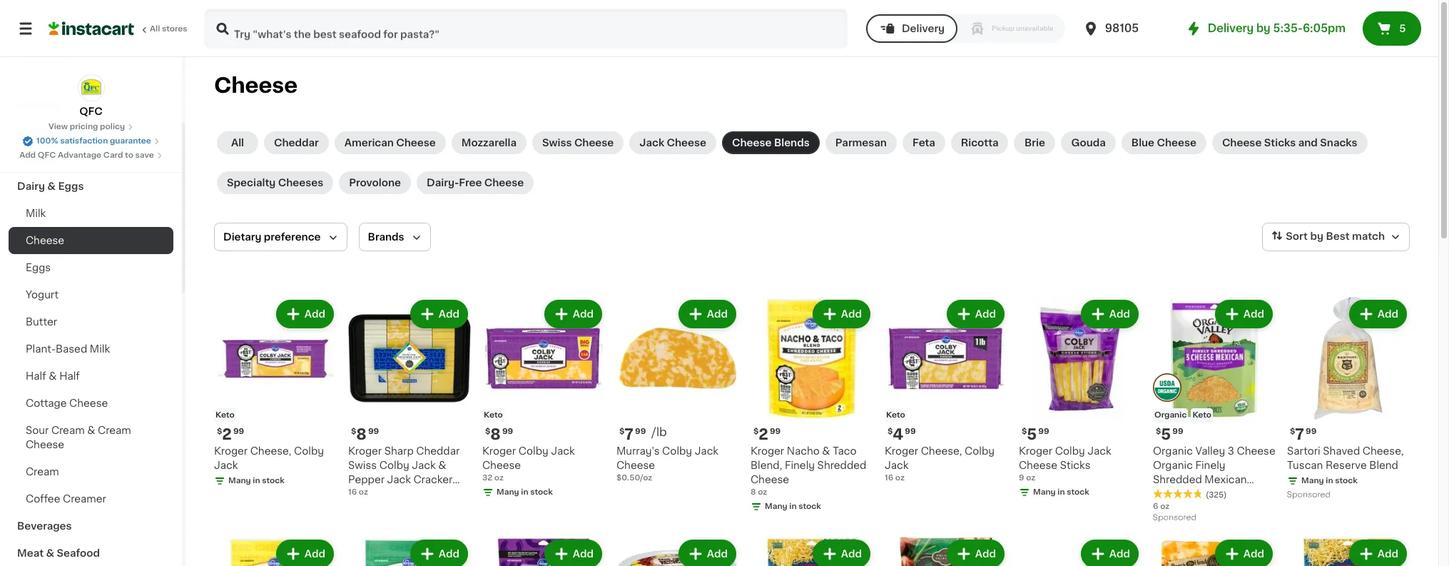 Task type: vqa. For each thing, say whether or not it's contained in the screenshot.
STICKS
yes



Task type: locate. For each thing, give the bounding box(es) containing it.
qfc down 100%
[[38, 151, 56, 159]]

0 horizontal spatial $ 2 99
[[217, 427, 244, 442]]

stock down the kroger colby jack cheese 32 oz
[[531, 488, 553, 496]]

$ 2 99
[[217, 427, 244, 442], [754, 427, 781, 442]]

service type group
[[866, 14, 1066, 43]]

8 up 32
[[491, 427, 501, 442]]

1 horizontal spatial by
[[1311, 231, 1324, 241]]

$ 8 99 up the kroger colby jack cheese 32 oz
[[485, 427, 513, 442]]

delivery inside delivery button
[[902, 24, 945, 34]]

many for 5
[[1034, 488, 1056, 496]]

cheeses
[[278, 178, 323, 188]]

american cheese
[[345, 138, 436, 148]]

swiss up pepper
[[348, 460, 377, 470]]

stock
[[262, 477, 285, 485], [1336, 477, 1358, 485], [531, 488, 553, 496], [1067, 488, 1090, 496], [799, 502, 821, 510]]

& right dairy
[[47, 181, 56, 191]]

0 vertical spatial all
[[150, 25, 160, 33]]

stock for 5
[[1067, 488, 1090, 496]]

99 right 4
[[905, 428, 916, 435]]

7 99 from the left
[[1039, 428, 1050, 435]]

many down the kroger colby jack cheese 32 oz
[[497, 488, 519, 496]]

& inside 'kroger sharp cheddar swiss colby jack & pepper jack cracker cuts'
[[438, 460, 446, 470]]

Best match Sort by field
[[1263, 223, 1410, 251]]

cheese, inside 'kroger cheese, colby jack'
[[250, 446, 292, 456]]

9 $ from the left
[[1291, 428, 1296, 435]]

2 $ 8 99 from the left
[[485, 427, 513, 442]]

stock for 2
[[799, 502, 821, 510]]

jack inside murray's colby jack cheese $0.50/oz
[[695, 446, 719, 456]]

$ 2 99 up blend,
[[754, 427, 781, 442]]

sticks
[[1265, 138, 1296, 148], [1060, 460, 1091, 470]]

1 horizontal spatial 2
[[759, 427, 769, 442]]

5 button
[[1363, 11, 1422, 46]]

99 up kroger colby jack cheese sticks 9 oz
[[1039, 428, 1050, 435]]

kroger inside kroger colby jack cheese sticks 9 oz
[[1019, 446, 1053, 456]]

cheese inside cheese sticks and snacks link
[[1223, 138, 1262, 148]]

oz right 9
[[1027, 474, 1036, 482]]

yogurt link
[[9, 281, 173, 308]]

1 horizontal spatial sponsored badge image
[[1288, 491, 1331, 499]]

by for delivery
[[1257, 23, 1271, 34]]

milk right based
[[90, 344, 110, 354]]

ricotta
[[961, 138, 999, 148]]

1 horizontal spatial shredded
[[1153, 475, 1203, 485]]

blend down "mexican"
[[1195, 489, 1224, 499]]

0 horizontal spatial eggs
[[26, 263, 51, 273]]

cheese blends link
[[722, 131, 820, 154]]

many in stock down kroger colby jack cheese sticks 9 oz
[[1034, 488, 1090, 496]]

all for all
[[231, 138, 244, 148]]

cheddar inside 'kroger sharp cheddar swiss colby jack & pepper jack cracker cuts'
[[416, 446, 460, 456]]

1 horizontal spatial $ 5 99
[[1156, 427, 1184, 442]]

finely for mexican
[[1196, 460, 1226, 470]]

1 2 from the left
[[222, 427, 232, 442]]

many down kroger colby jack cheese sticks 9 oz
[[1034, 488, 1056, 496]]

1 horizontal spatial $ 8 99
[[485, 427, 513, 442]]

many for 8
[[497, 488, 519, 496]]

2 2 from the left
[[759, 427, 769, 442]]

$ up sartori
[[1291, 428, 1296, 435]]

8
[[356, 427, 367, 442], [491, 427, 501, 442], [751, 488, 756, 496]]

oz down the $ 4 99
[[896, 474, 905, 482]]

$ 8 99 up pepper
[[351, 427, 379, 442]]

2 horizontal spatial cheese,
[[1363, 446, 1404, 456]]

2 kroger from the left
[[348, 446, 382, 456]]

delivery by 5:35-6:05pm link
[[1185, 20, 1346, 37]]

1 horizontal spatial 8
[[491, 427, 501, 442]]

dairy & eggs
[[17, 181, 84, 191]]

all stores link
[[49, 9, 188, 49]]

all for all stores
[[150, 25, 160, 33]]

1 vertical spatial organic
[[1153, 446, 1193, 456]]

& up cracker
[[438, 460, 446, 470]]

2 $ from the left
[[351, 428, 356, 435]]

best match
[[1326, 231, 1385, 241]]

beverages link
[[9, 512, 173, 540]]

5 99 from the left
[[770, 428, 781, 435]]

delivery for delivery by 5:35-6:05pm
[[1208, 23, 1254, 34]]

99 up 'kroger cheese, colby jack'
[[233, 428, 244, 435]]

item badge image
[[1153, 373, 1182, 402]]

$ up blend,
[[754, 428, 759, 435]]

half
[[26, 371, 46, 381], [59, 371, 80, 381]]

sour
[[26, 425, 49, 435]]

sponsored badge image down 6 oz at the bottom of page
[[1153, 514, 1197, 522]]

6 oz
[[1153, 502, 1170, 510]]

1 horizontal spatial delivery
[[1208, 23, 1254, 34]]

all stores
[[150, 25, 187, 33]]

stock down the kroger nacho & taco blend, finely shredded cheese 8 oz
[[799, 502, 821, 510]]

8 up pepper
[[356, 427, 367, 442]]

99 left /lb
[[635, 428, 646, 435]]

3
[[1228, 446, 1235, 456]]

cheese inside murray's colby jack cheese $0.50/oz
[[617, 460, 655, 470]]

0 horizontal spatial finely
[[785, 460, 815, 470]]

$ up pepper
[[351, 428, 356, 435]]

1 kroger from the left
[[214, 446, 248, 456]]

8 for kroger sharp cheddar swiss colby jack & pepper jack cracker cuts
[[356, 427, 367, 442]]

cream down cottage cheese
[[51, 425, 85, 435]]

0 vertical spatial milk
[[26, 208, 46, 218]]

99 up blend,
[[770, 428, 781, 435]]

6 kroger from the left
[[1019, 446, 1053, 456]]

preference
[[264, 232, 321, 242]]

$ inside the $ 7 99
[[1291, 428, 1296, 435]]

& inside sour cream & cream cheese
[[87, 425, 95, 435]]

2 cheese, from the left
[[921, 446, 963, 456]]

american
[[345, 138, 394, 148]]

all inside 'link'
[[150, 25, 160, 33]]

by right sort
[[1311, 231, 1324, 241]]

4 keto from the left
[[1193, 411, 1212, 419]]

0 horizontal spatial half
[[26, 371, 46, 381]]

8 inside the kroger nacho & taco blend, finely shredded cheese 8 oz
[[751, 488, 756, 496]]

many in stock down 'kroger cheese, colby jack'
[[228, 477, 285, 485]]

milk down dairy
[[26, 208, 46, 218]]

mexican
[[1205, 475, 1247, 485]]

cream down the cottage cheese link
[[98, 425, 131, 435]]

all left stores in the top left of the page
[[150, 25, 160, 33]]

thanksgiving
[[17, 127, 85, 137]]

delivery
[[1208, 23, 1254, 34], [902, 24, 945, 34]]

1 vertical spatial swiss
[[348, 460, 377, 470]]

1 $ 2 99 from the left
[[217, 427, 244, 442]]

many in stock down the kroger nacho & taco blend, finely shredded cheese 8 oz
[[765, 502, 821, 510]]

$ down organic keto
[[1156, 428, 1162, 435]]

keto up valley
[[1193, 411, 1212, 419]]

2
[[222, 427, 232, 442], [759, 427, 769, 442]]

cheddar up cracker
[[416, 446, 460, 456]]

cheese inside swiss cheese "link"
[[574, 138, 614, 148]]

qfc up view pricing policy link
[[79, 106, 103, 116]]

5 for kroger colby jack cheese sticks
[[1027, 427, 1037, 442]]

98105 button
[[1083, 9, 1168, 49]]

1 keto from the left
[[216, 411, 235, 419]]

in for 5
[[1058, 488, 1065, 496]]

snacks
[[1321, 138, 1358, 148]]

product group
[[214, 297, 337, 490], [348, 297, 471, 499], [483, 297, 605, 501], [617, 297, 739, 484], [751, 297, 874, 515], [885, 297, 1008, 484], [1019, 297, 1142, 501], [1153, 297, 1276, 525], [1288, 297, 1410, 502], [214, 537, 337, 566], [348, 537, 471, 566], [483, 537, 605, 566], [617, 537, 739, 566], [751, 537, 874, 566], [885, 537, 1008, 566], [1019, 537, 1142, 566], [1153, 537, 1276, 566], [1288, 537, 1410, 566]]

2 horizontal spatial 5
[[1400, 24, 1406, 34]]

many down blend,
[[765, 502, 788, 510]]

100% satisfaction guarantee button
[[22, 133, 160, 147]]

99 inside the $ 7 99
[[1306, 428, 1317, 435]]

1 vertical spatial shredded
[[1153, 475, 1203, 485]]

2 $ 2 99 from the left
[[754, 427, 781, 442]]

plant-
[[26, 344, 56, 354]]

blend right reserve at the right of page
[[1370, 460, 1399, 470]]

add
[[19, 151, 36, 159], [305, 309, 325, 319], [439, 309, 460, 319], [573, 309, 594, 319], [707, 309, 728, 319], [841, 309, 862, 319], [976, 309, 996, 319], [1110, 309, 1131, 319], [1244, 309, 1265, 319], [1378, 309, 1399, 319], [305, 549, 325, 559], [439, 549, 460, 559], [573, 549, 594, 559], [707, 549, 728, 559], [841, 549, 862, 559], [976, 549, 996, 559], [1110, 549, 1131, 559], [1244, 549, 1265, 559], [1378, 549, 1399, 559]]

$ inside the $ 7 99 /lb
[[620, 428, 625, 435]]

1 vertical spatial sponsored badge image
[[1153, 514, 1197, 522]]

$ up 32
[[485, 428, 491, 435]]

5 $ from the left
[[754, 428, 759, 435]]

shredded for valley
[[1153, 475, 1203, 485]]

7 up "murray's"
[[625, 427, 634, 442]]

organic up 6 oz at the bottom of page
[[1153, 460, 1193, 470]]

by left 5:35-
[[1257, 23, 1271, 34]]

32
[[483, 474, 493, 482]]

keto up 'kroger cheese, colby jack'
[[216, 411, 235, 419]]

swiss right mozzarella
[[543, 138, 572, 148]]

0 horizontal spatial swiss
[[348, 460, 377, 470]]

finely for cheese
[[785, 460, 815, 470]]

4 99 from the left
[[635, 428, 646, 435]]

0 horizontal spatial blend
[[1195, 489, 1224, 499]]

4 kroger from the left
[[751, 446, 785, 456]]

1 horizontal spatial 16
[[885, 474, 894, 482]]

finely inside organic valley 3 cheese organic finely shredded mexican cheese blend
[[1196, 460, 1226, 470]]

many in stock down the kroger colby jack cheese 32 oz
[[497, 488, 553, 496]]

many down tuscan
[[1302, 477, 1325, 485]]

blue
[[1132, 138, 1155, 148]]

cheese inside sour cream & cream cheese
[[26, 440, 64, 450]]

$ up "murray's"
[[620, 428, 625, 435]]

organic left valley
[[1153, 446, 1193, 456]]

kroger inside kroger cheese, colby jack 16 oz
[[885, 446, 919, 456]]

half down plant-
[[26, 371, 46, 381]]

99 down organic keto
[[1173, 428, 1184, 435]]

2 horizontal spatial 8
[[751, 488, 756, 496]]

add qfc advantage card to save link
[[19, 150, 163, 161]]

1 horizontal spatial half
[[59, 371, 80, 381]]

organic
[[1155, 411, 1187, 419], [1153, 446, 1193, 456], [1153, 460, 1193, 470]]

finely inside the kroger nacho & taco blend, finely shredded cheese 8 oz
[[785, 460, 815, 470]]

0 horizontal spatial all
[[150, 25, 160, 33]]

0 horizontal spatial cheese,
[[250, 446, 292, 456]]

keto
[[216, 411, 235, 419], [484, 411, 503, 419], [887, 411, 906, 419], [1193, 411, 1212, 419]]

colby inside 'kroger cheese, colby jack'
[[294, 446, 324, 456]]

kroger inside the kroger colby jack cheese 32 oz
[[483, 446, 516, 456]]

(325)
[[1206, 491, 1227, 499]]

eggs down advantage
[[58, 181, 84, 191]]

& down the cottage cheese link
[[87, 425, 95, 435]]

100%
[[36, 137, 58, 145]]

sticks inside kroger colby jack cheese sticks 9 oz
[[1060, 460, 1091, 470]]

0 horizontal spatial 2
[[222, 427, 232, 442]]

qfc
[[79, 106, 103, 116], [38, 151, 56, 159]]

colby inside murray's colby jack cheese $0.50/oz
[[662, 446, 692, 456]]

$0.50/oz
[[617, 474, 653, 482]]

$ up kroger cheese, colby jack 16 oz
[[888, 428, 893, 435]]

shredded down taco
[[818, 460, 867, 470]]

0 vertical spatial qfc
[[79, 106, 103, 116]]

in down kroger colby jack cheese sticks 9 oz
[[1058, 488, 1065, 496]]

kroger inside 'kroger sharp cheddar swiss colby jack & pepper jack cracker cuts'
[[348, 446, 382, 456]]

sponsored badge image down tuscan
[[1288, 491, 1331, 499]]

2 up 'kroger cheese, colby jack'
[[222, 427, 232, 442]]

0 horizontal spatial sticks
[[1060, 460, 1091, 470]]

$ up 9
[[1022, 428, 1027, 435]]

0 horizontal spatial milk
[[26, 208, 46, 218]]

0 horizontal spatial 8
[[356, 427, 367, 442]]

16
[[885, 474, 894, 482], [348, 488, 357, 496]]

shredded up 6 oz at the bottom of page
[[1153, 475, 1203, 485]]

1 horizontal spatial 7
[[1296, 427, 1305, 442]]

coffee creamer link
[[9, 485, 173, 512]]

8 $ from the left
[[1156, 428, 1162, 435]]

5:35-
[[1274, 23, 1303, 34]]

recipes
[[17, 100, 59, 110]]

0 vertical spatial cheddar
[[274, 138, 319, 148]]

valley
[[1196, 446, 1226, 456]]

in down the kroger nacho & taco blend, finely shredded cheese 8 oz
[[790, 502, 797, 510]]

1 horizontal spatial all
[[231, 138, 244, 148]]

cheese, inside kroger cheese, colby jack 16 oz
[[921, 446, 963, 456]]

half down plant-based milk
[[59, 371, 80, 381]]

finely down valley
[[1196, 460, 1226, 470]]

8 down blend,
[[751, 488, 756, 496]]

0 horizontal spatial shredded
[[818, 460, 867, 470]]

brands button
[[359, 223, 431, 251]]

swiss inside "link"
[[543, 138, 572, 148]]

2 7 from the left
[[1296, 427, 1305, 442]]

1 vertical spatial eggs
[[26, 263, 51, 273]]

cheese inside blue cheese link
[[1157, 138, 1197, 148]]

shredded for nacho
[[818, 460, 867, 470]]

cream
[[51, 425, 85, 435], [98, 425, 131, 435], [26, 467, 59, 477]]

0 vertical spatial sponsored badge image
[[1288, 491, 1331, 499]]

$ 5 99 down organic keto
[[1156, 427, 1184, 442]]

1 vertical spatial by
[[1311, 231, 1324, 241]]

policy
[[100, 123, 125, 131]]

16 down 4
[[885, 474, 894, 482]]

kroger nacho & taco blend, finely shredded cheese 8 oz
[[751, 446, 867, 496]]

organic keto
[[1155, 411, 1212, 419]]

stock down kroger colby jack cheese sticks 9 oz
[[1067, 488, 1090, 496]]

0 horizontal spatial 16
[[348, 488, 357, 496]]

$ 5 99 up kroger colby jack cheese sticks 9 oz
[[1022, 427, 1050, 442]]

1 vertical spatial 16
[[348, 488, 357, 496]]

1 vertical spatial cheddar
[[416, 446, 460, 456]]

in down reserve at the right of page
[[1326, 477, 1334, 485]]

& left taco
[[822, 446, 831, 456]]

organic down 'item badge' image
[[1155, 411, 1187, 419]]

1 7 from the left
[[625, 427, 634, 442]]

finely down nacho
[[785, 460, 815, 470]]

dairy-free cheese
[[427, 178, 524, 188]]

1 vertical spatial sticks
[[1060, 460, 1091, 470]]

keto up the kroger colby jack cheese 32 oz
[[484, 411, 503, 419]]

1 horizontal spatial blend
[[1370, 460, 1399, 470]]

3 cheese, from the left
[[1363, 446, 1404, 456]]

1 vertical spatial milk
[[90, 344, 110, 354]]

1 horizontal spatial swiss
[[543, 138, 572, 148]]

swiss inside 'kroger sharp cheddar swiss colby jack & pepper jack cracker cuts'
[[348, 460, 377, 470]]

2 finely from the left
[[1196, 460, 1226, 470]]

3 kroger from the left
[[483, 446, 516, 456]]

0 vertical spatial by
[[1257, 23, 1271, 34]]

0 vertical spatial swiss
[[543, 138, 572, 148]]

cheese, for kroger cheese, colby jack
[[250, 446, 292, 456]]

1 horizontal spatial finely
[[1196, 460, 1226, 470]]

shredded inside organic valley 3 cheese organic finely shredded mexican cheese blend
[[1153, 475, 1203, 485]]

$ 7 99
[[1291, 427, 1317, 442]]

lists link
[[9, 40, 173, 69]]

cheese, inside sartori shaved cheese, tuscan reserve blend
[[1363, 446, 1404, 456]]

3 keto from the left
[[887, 411, 906, 419]]

& right meat
[[46, 548, 54, 558]]

cheese sticks and snacks link
[[1213, 131, 1368, 154]]

None search field
[[204, 9, 848, 49]]

1 horizontal spatial cheese,
[[921, 446, 963, 456]]

in
[[253, 477, 260, 485], [1326, 477, 1334, 485], [521, 488, 529, 496], [1058, 488, 1065, 496], [790, 502, 797, 510]]

match
[[1353, 231, 1385, 241]]

qfc link
[[77, 74, 105, 118]]

2 for kroger nacho & taco blend, finely shredded cheese
[[759, 427, 769, 442]]

butter link
[[9, 308, 173, 335]]

plant-based milk link
[[9, 335, 173, 363]]

0 horizontal spatial delivery
[[902, 24, 945, 34]]

1 horizontal spatial 5
[[1162, 427, 1172, 442]]

0 horizontal spatial 7
[[625, 427, 634, 442]]

$ up 'kroger cheese, colby jack'
[[217, 428, 222, 435]]

0 vertical spatial 16
[[885, 474, 894, 482]]

oz inside kroger colby jack cheese sticks 9 oz
[[1027, 474, 1036, 482]]

7 up sartori
[[1296, 427, 1305, 442]]

1 $ 8 99 from the left
[[351, 427, 379, 442]]

1 horizontal spatial milk
[[90, 344, 110, 354]]

0 horizontal spatial qfc
[[38, 151, 56, 159]]

oz right 32
[[494, 474, 504, 482]]

in down the kroger colby jack cheese 32 oz
[[521, 488, 529, 496]]

jack
[[640, 138, 665, 148], [551, 446, 575, 456], [695, 446, 719, 456], [1088, 446, 1112, 456], [214, 460, 238, 470], [412, 460, 436, 470], [885, 460, 909, 470], [387, 475, 411, 485]]

sartori
[[1288, 446, 1321, 456]]

& inside dairy & eggs link
[[47, 181, 56, 191]]

1 horizontal spatial cheddar
[[416, 446, 460, 456]]

yogurt
[[26, 290, 59, 300]]

0 horizontal spatial sponsored badge image
[[1153, 514, 1197, 522]]

99 up sartori
[[1306, 428, 1317, 435]]

16 down pepper
[[348, 488, 357, 496]]

delivery button
[[866, 14, 958, 43]]

7 $ from the left
[[1022, 428, 1027, 435]]

keto up 4
[[887, 411, 906, 419]]

1 vertical spatial blend
[[1195, 489, 1224, 499]]

eggs up yogurt
[[26, 263, 51, 273]]

cheese sticks and snacks
[[1223, 138, 1358, 148]]

0 horizontal spatial $ 8 99
[[351, 427, 379, 442]]

1 cheese, from the left
[[250, 446, 292, 456]]

0 vertical spatial shredded
[[818, 460, 867, 470]]

by inside field
[[1311, 231, 1324, 241]]

kroger for kroger colby jack cheese sticks 9 oz
[[1019, 446, 1053, 456]]

0 horizontal spatial 5
[[1027, 427, 1037, 442]]

delivery inside the delivery by 5:35-6:05pm link
[[1208, 23, 1254, 34]]

0 vertical spatial organic
[[1155, 411, 1187, 419]]

jack inside kroger colby jack cheese sticks 9 oz
[[1088, 446, 1112, 456]]

shredded inside the kroger nacho & taco blend, finely shredded cheese 8 oz
[[818, 460, 867, 470]]

99 up pepper
[[368, 428, 379, 435]]

1 finely from the left
[[785, 460, 815, 470]]

0 horizontal spatial $ 5 99
[[1022, 427, 1050, 442]]

kroger inside 'kroger cheese, colby jack'
[[214, 446, 248, 456]]

kroger inside the kroger nacho & taco blend, finely shredded cheese 8 oz
[[751, 446, 785, 456]]

jack inside 'kroger cheese, colby jack'
[[214, 460, 238, 470]]

cheddar up cheeses
[[274, 138, 319, 148]]

&
[[47, 181, 56, 191], [49, 371, 57, 381], [87, 425, 95, 435], [822, 446, 831, 456], [438, 460, 446, 470], [46, 548, 54, 558]]

colby inside 'kroger sharp cheddar swiss colby jack & pepper jack cracker cuts'
[[380, 460, 410, 470]]

$ inside the $ 4 99
[[888, 428, 893, 435]]

1 $ 5 99 from the left
[[1022, 427, 1050, 442]]

6 $ from the left
[[888, 428, 893, 435]]

milk inside 'link'
[[90, 344, 110, 354]]

1 horizontal spatial eggs
[[58, 181, 84, 191]]

parmesan link
[[826, 131, 897, 154]]

sponsored badge image for 7
[[1288, 491, 1331, 499]]

0 horizontal spatial by
[[1257, 23, 1271, 34]]

5 kroger from the left
[[885, 446, 919, 456]]

specialty cheeses
[[227, 178, 323, 188]]

9 99 from the left
[[1306, 428, 1317, 435]]

6 99 from the left
[[905, 428, 916, 435]]

oz down blend,
[[758, 488, 768, 496]]

4 $ from the left
[[620, 428, 625, 435]]

$ 2 99 for kroger cheese, colby jack
[[217, 427, 244, 442]]

2 up blend,
[[759, 427, 769, 442]]

1 horizontal spatial $ 2 99
[[754, 427, 781, 442]]

7 for $ 7 99 /lb
[[625, 427, 634, 442]]

2 $ 5 99 from the left
[[1156, 427, 1184, 442]]

by
[[1257, 23, 1271, 34], [1311, 231, 1324, 241]]

cheese inside the kroger nacho & taco blend, finely shredded cheese 8 oz
[[751, 475, 790, 485]]

milk link
[[9, 200, 173, 227]]

1 vertical spatial all
[[231, 138, 244, 148]]

5 for organic valley 3 cheese organic finely shredded mexican cheese blend
[[1162, 427, 1172, 442]]

sponsored badge image
[[1288, 491, 1331, 499], [1153, 514, 1197, 522]]

stock down 'kroger cheese, colby jack'
[[262, 477, 285, 485]]

& up the "cottage"
[[49, 371, 57, 381]]

5
[[1400, 24, 1406, 34], [1027, 427, 1037, 442], [1162, 427, 1172, 442]]

delivery for delivery
[[902, 24, 945, 34]]

brie link
[[1015, 131, 1056, 154]]

all up 'specialty'
[[231, 138, 244, 148]]

7
[[625, 427, 634, 442], [1296, 427, 1305, 442]]

cheddar
[[274, 138, 319, 148], [416, 446, 460, 456]]

2 keto from the left
[[484, 411, 503, 419]]

many in stock down reserve at the right of page
[[1302, 477, 1358, 485]]

view pricing policy
[[48, 123, 125, 131]]

$ 2 99 up 'kroger cheese, colby jack'
[[217, 427, 244, 442]]

1 horizontal spatial sticks
[[1265, 138, 1296, 148]]

0 vertical spatial blend
[[1370, 460, 1399, 470]]

99 up the kroger colby jack cheese 32 oz
[[502, 428, 513, 435]]

7 inside the $ 7 99 /lb
[[625, 427, 634, 442]]



Task type: describe. For each thing, give the bounding box(es) containing it.
stock down reserve at the right of page
[[1336, 477, 1358, 485]]

jack inside kroger cheese, colby jack 16 oz
[[885, 460, 909, 470]]

many in stock for 8
[[497, 488, 553, 496]]

$ 7 99 /lb
[[620, 426, 667, 442]]

half & half link
[[9, 363, 173, 390]]

1 vertical spatial qfc
[[38, 151, 56, 159]]

gouda
[[1072, 138, 1106, 148]]

thanksgiving link
[[9, 118, 173, 146]]

kroger cheese, colby jack
[[214, 446, 324, 470]]

oz inside kroger cheese, colby jack 16 oz
[[896, 474, 905, 482]]

in for 2
[[790, 502, 797, 510]]

& inside the half & half link
[[49, 371, 57, 381]]

16 oz
[[348, 488, 368, 496]]

ricotta link
[[951, 131, 1009, 154]]

kroger sharp cheddar swiss colby jack & pepper jack cracker cuts
[[348, 446, 460, 499]]

dietary
[[223, 232, 262, 242]]

kroger colby jack cheese 32 oz
[[483, 446, 575, 482]]

kroger for kroger cheese, colby jack 16 oz
[[885, 446, 919, 456]]

lists
[[40, 49, 65, 59]]

oz right 6
[[1161, 502, 1170, 510]]

1 half from the left
[[26, 371, 46, 381]]

instacart logo image
[[49, 20, 134, 37]]

cheese link
[[9, 227, 173, 254]]

keto for 8
[[484, 411, 503, 419]]

0 horizontal spatial cheddar
[[274, 138, 319, 148]]

cottage
[[26, 398, 67, 408]]

blend,
[[751, 460, 783, 470]]

tuscan
[[1288, 460, 1324, 470]]

cheese inside cheese blends link
[[732, 138, 772, 148]]

qfc logo image
[[77, 74, 105, 101]]

5 inside button
[[1400, 24, 1406, 34]]

$ 8 99 for kroger colby jack cheese
[[485, 427, 513, 442]]

16 inside kroger cheese, colby jack 16 oz
[[885, 474, 894, 482]]

coffee
[[26, 494, 60, 504]]

dietary preference
[[223, 232, 321, 242]]

brands
[[368, 232, 404, 242]]

by for sort
[[1311, 231, 1324, 241]]

all link
[[217, 131, 258, 154]]

0 vertical spatial eggs
[[58, 181, 84, 191]]

99 inside the $ 4 99
[[905, 428, 916, 435]]

colby inside the kroger colby jack cheese 32 oz
[[519, 446, 549, 456]]

meat & seafood
[[17, 548, 100, 558]]

shaved
[[1323, 446, 1361, 456]]

organic for organic keto
[[1155, 411, 1187, 419]]

jack inside the kroger colby jack cheese 32 oz
[[551, 446, 575, 456]]

feta link
[[903, 131, 946, 154]]

produce link
[[9, 146, 173, 173]]

dairy-
[[427, 178, 459, 188]]

half & half
[[26, 371, 80, 381]]

$ 2 99 for kroger nacho & taco blend, finely shredded cheese
[[754, 427, 781, 442]]

& inside meat & seafood link
[[46, 548, 54, 558]]

taco
[[833, 446, 857, 456]]

cuts
[[348, 489, 372, 499]]

99 inside the $ 7 99 /lb
[[635, 428, 646, 435]]

4
[[893, 427, 904, 442]]

2 half from the left
[[59, 371, 80, 381]]

provolone
[[349, 178, 401, 188]]

cheese inside cheese link
[[26, 236, 64, 246]]

meat & seafood link
[[9, 540, 173, 566]]

$ 5 99 for kroger colby jack cheese sticks
[[1022, 427, 1050, 442]]

sort
[[1286, 231, 1308, 241]]

cheese inside the dairy-free cheese "link"
[[485, 178, 524, 188]]

dairy-free cheese link
[[417, 171, 534, 194]]

delivery by 5:35-6:05pm
[[1208, 23, 1346, 34]]

oz down pepper
[[359, 488, 368, 496]]

sharp
[[385, 446, 414, 456]]

cheese inside american cheese link
[[396, 138, 436, 148]]

jack cheese
[[640, 138, 707, 148]]

cheese inside the cottage cheese link
[[69, 398, 108, 408]]

mozzarella
[[462, 138, 517, 148]]

kroger for kroger cheese, colby jack
[[214, 446, 248, 456]]

produce
[[17, 154, 61, 164]]

based
[[56, 344, 87, 354]]

eggs link
[[9, 254, 173, 281]]

kroger for kroger nacho & taco blend, finely shredded cheese 8 oz
[[751, 446, 785, 456]]

swiss cheese
[[543, 138, 614, 148]]

cheddar link
[[264, 131, 329, 154]]

2 vertical spatial organic
[[1153, 460, 1193, 470]]

kroger cheese, colby jack 16 oz
[[885, 446, 995, 482]]

seafood
[[57, 548, 100, 558]]

2 for kroger cheese, colby jack
[[222, 427, 232, 442]]

specialty cheeses link
[[217, 171, 333, 194]]

kroger for kroger sharp cheddar swiss colby jack & pepper jack cracker cuts
[[348, 446, 382, 456]]

many for 2
[[765, 502, 788, 510]]

blend inside sartori shaved cheese, tuscan reserve blend
[[1370, 460, 1399, 470]]

organic for organic valley 3 cheese organic finely shredded mexican cheese blend
[[1153, 446, 1193, 456]]

6:05pm
[[1303, 23, 1346, 34]]

oz inside the kroger colby jack cheese 32 oz
[[494, 474, 504, 482]]

in down 'kroger cheese, colby jack'
[[253, 477, 260, 485]]

view
[[48, 123, 68, 131]]

8 for kroger colby jack cheese
[[491, 427, 501, 442]]

stock for 8
[[531, 488, 553, 496]]

cheese inside kroger colby jack cheese sticks 9 oz
[[1019, 460, 1058, 470]]

brie
[[1025, 138, 1046, 148]]

dairy
[[17, 181, 45, 191]]

many down 'kroger cheese, colby jack'
[[228, 477, 251, 485]]

keto for 2
[[216, 411, 235, 419]]

jack cheese link
[[630, 131, 717, 154]]

cream link
[[9, 458, 173, 485]]

swiss cheese link
[[533, 131, 624, 154]]

nacho
[[787, 446, 820, 456]]

cheese inside the kroger colby jack cheese 32 oz
[[483, 460, 521, 470]]

7 for $ 7 99
[[1296, 427, 1305, 442]]

cheese inside jack cheese link
[[667, 138, 707, 148]]

$ 5 99 for organic valley 3 cheese organic finely shredded mexican cheese blend
[[1156, 427, 1184, 442]]

dietary preference button
[[214, 223, 347, 251]]

$ 4 99
[[888, 427, 916, 442]]

stores
[[162, 25, 187, 33]]

in for 8
[[521, 488, 529, 496]]

mozzarella link
[[452, 131, 527, 154]]

3 $ from the left
[[485, 428, 491, 435]]

cream up coffee on the left of the page
[[26, 467, 59, 477]]

1 $ from the left
[[217, 428, 222, 435]]

guarantee
[[110, 137, 151, 145]]

$ 8 99 for kroger sharp cheddar swiss colby jack & pepper jack cracker cuts
[[351, 427, 379, 442]]

1 horizontal spatial qfc
[[79, 106, 103, 116]]

2 99 from the left
[[368, 428, 379, 435]]

9
[[1019, 474, 1025, 482]]

8 99 from the left
[[1173, 428, 1184, 435]]

parmesan
[[836, 138, 887, 148]]

blends
[[774, 138, 810, 148]]

cheese blends
[[732, 138, 810, 148]]

beverages
[[17, 521, 72, 531]]

butter
[[26, 317, 57, 327]]

$7.99 per pound element
[[617, 425, 739, 444]]

reserve
[[1326, 460, 1367, 470]]

many in stock for 5
[[1034, 488, 1090, 496]]

3 99 from the left
[[502, 428, 513, 435]]

colby inside kroger colby jack cheese sticks 9 oz
[[1055, 446, 1085, 456]]

to
[[125, 151, 133, 159]]

oz inside the kroger nacho & taco blend, finely shredded cheese 8 oz
[[758, 488, 768, 496]]

kroger for kroger colby jack cheese 32 oz
[[483, 446, 516, 456]]

provolone link
[[339, 171, 411, 194]]

6
[[1153, 502, 1159, 510]]

98105
[[1106, 23, 1139, 34]]

cottage cheese link
[[9, 390, 173, 417]]

keto for 4
[[887, 411, 906, 419]]

gouda link
[[1062, 131, 1116, 154]]

product group containing 4
[[885, 297, 1008, 484]]

/lb
[[652, 426, 667, 438]]

sartori shaved cheese, tuscan reserve blend
[[1288, 446, 1404, 470]]

0 vertical spatial sticks
[[1265, 138, 1296, 148]]

coffee creamer
[[26, 494, 106, 504]]

pricing
[[70, 123, 98, 131]]

view pricing policy link
[[48, 121, 134, 133]]

murray's colby jack cheese $0.50/oz
[[617, 446, 719, 482]]

best
[[1326, 231, 1350, 241]]

1 99 from the left
[[233, 428, 244, 435]]

Search field
[[206, 10, 846, 47]]

blue cheese link
[[1122, 131, 1207, 154]]

many in stock for 2
[[765, 502, 821, 510]]

& inside the kroger nacho & taco blend, finely shredded cheese 8 oz
[[822, 446, 831, 456]]

sponsored badge image for 5
[[1153, 514, 1197, 522]]

creamer
[[63, 494, 106, 504]]

cheese, for kroger cheese, colby jack 16 oz
[[921, 446, 963, 456]]

cracker
[[414, 475, 453, 485]]

blend inside organic valley 3 cheese organic finely shredded mexican cheese blend
[[1195, 489, 1224, 499]]

colby inside kroger cheese, colby jack 16 oz
[[965, 446, 995, 456]]

satisfaction
[[60, 137, 108, 145]]

feta
[[913, 138, 936, 148]]



